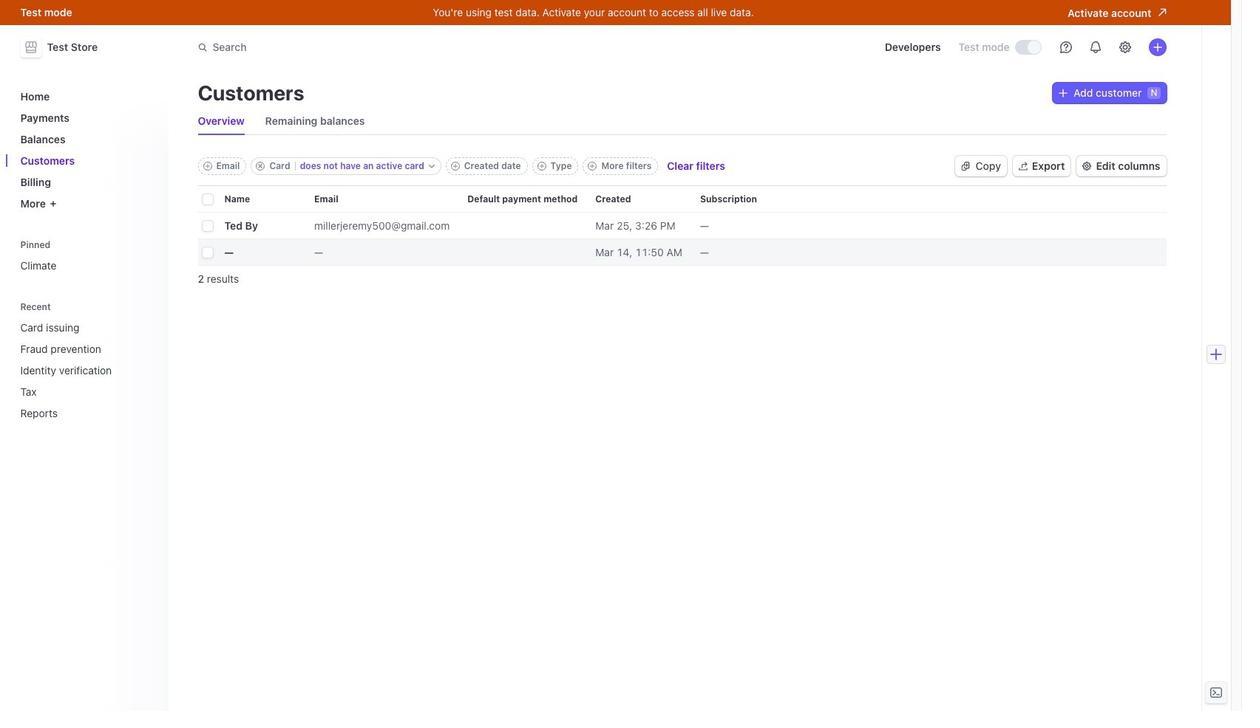 Task type: vqa. For each thing, say whether or not it's contained in the screenshot.
subscriptions.
no



Task type: locate. For each thing, give the bounding box(es) containing it.
toolbar
[[198, 157, 725, 175]]

add type image
[[537, 162, 546, 171]]

None search field
[[189, 34, 606, 61]]

remove card image
[[256, 162, 265, 171]]

Select item checkbox
[[202, 221, 213, 231], [202, 248, 213, 258]]

recent element
[[14, 297, 159, 426], [14, 316, 159, 426]]

notifications image
[[1089, 41, 1101, 53]]

add email image
[[203, 162, 212, 171]]

0 vertical spatial svg image
[[1059, 89, 1068, 98]]

tab list
[[198, 108, 1166, 135]]

1 select item checkbox from the top
[[202, 221, 213, 231]]

1 horizontal spatial svg image
[[1059, 89, 1068, 98]]

2 select item checkbox from the top
[[202, 248, 213, 258]]

2 recent element from the top
[[14, 316, 159, 426]]

svg image
[[1059, 89, 1068, 98], [961, 162, 970, 171]]

settings image
[[1119, 41, 1131, 53]]

1 vertical spatial select item checkbox
[[202, 248, 213, 258]]

1 vertical spatial svg image
[[961, 162, 970, 171]]

0 vertical spatial select item checkbox
[[202, 221, 213, 231]]



Task type: describe. For each thing, give the bounding box(es) containing it.
Test mode checkbox
[[1015, 41, 1041, 54]]

Search text field
[[189, 34, 606, 61]]

Select All checkbox
[[202, 194, 213, 205]]

core navigation links element
[[14, 84, 159, 216]]

help image
[[1060, 41, 1072, 53]]

edit card image
[[429, 163, 435, 169]]

edit pins image
[[145, 241, 153, 250]]

add created date image
[[451, 162, 460, 171]]

pinned element
[[14, 235, 159, 278]]

clear history image
[[145, 303, 153, 312]]

add more filters image
[[588, 162, 597, 171]]

1 recent element from the top
[[14, 297, 159, 426]]

0 horizontal spatial svg image
[[961, 162, 970, 171]]



